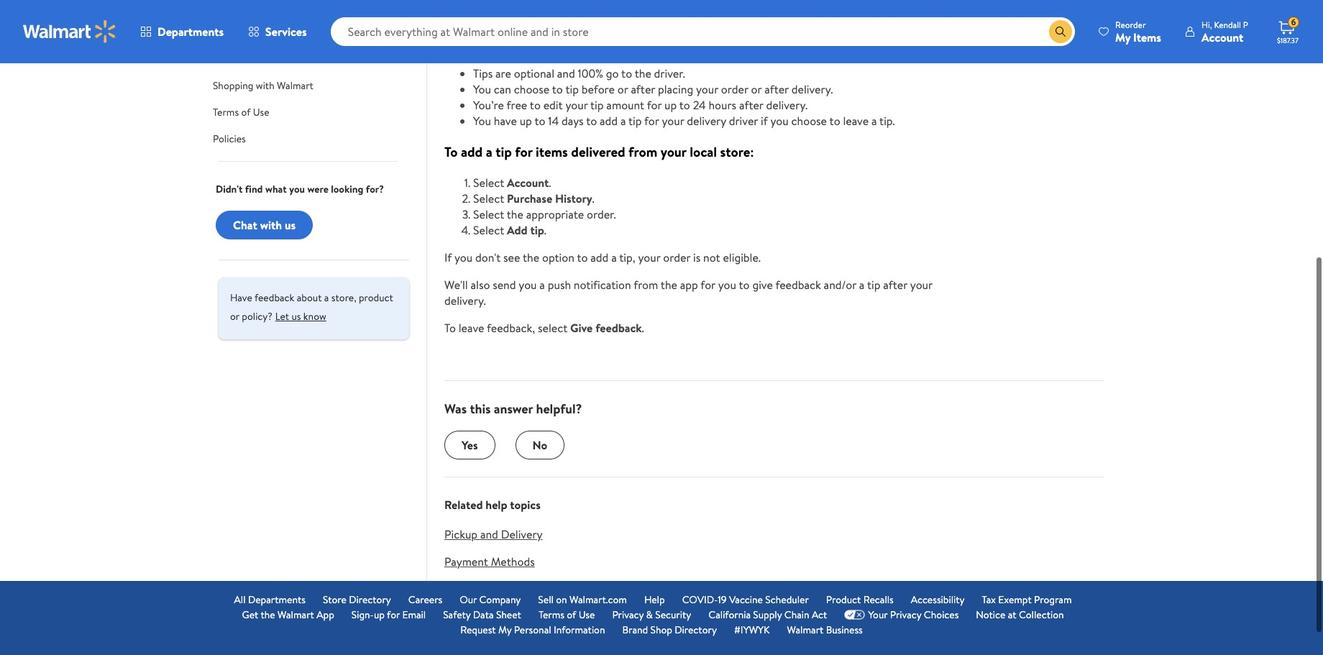 Task type: vqa. For each thing, say whether or not it's contained in the screenshot.
Shopping
yes



Task type: describe. For each thing, give the bounding box(es) containing it.
search icon image
[[1055, 26, 1067, 37]]

privacy inside your privacy choices link
[[890, 608, 922, 622]]

account inside select account . select purchase history . select the appropriate order. select add tip .
[[507, 175, 549, 190]]

tip inside we'll also send you a push notification from the app for you to give feedback and/or a tip after your delivery.
[[867, 277, 881, 293]]

were
[[307, 182, 329, 196]]

driver.
[[654, 66, 685, 82]]

0 horizontal spatial order
[[663, 249, 691, 265]]

walmart inside walmart services link
[[213, 25, 249, 40]]

helpful?
[[536, 400, 582, 418]]

your for your orders
[[456, 0, 475, 14]]

notice at collection request my personal information
[[460, 608, 1064, 637]]

yes button
[[444, 431, 495, 459]]

accessibility
[[911, 593, 965, 607]]

hi,
[[1202, 18, 1212, 31]]

collection
[[1019, 608, 1064, 622]]

0 horizontal spatial choose
[[514, 82, 550, 97]]

is
[[693, 249, 701, 265]]

for left items
[[515, 143, 533, 161]]

after right hours in the right top of the page
[[739, 97, 764, 113]]

order inside tips are optional and 100% go to the driver. you can choose to tip before or after placing your order or after delivery. you're free to edit your tip amount for up to 24 hours after delivery. you have up to 14 days to add a tip for your delivery driver if you choose to leave a tip.
[[721, 82, 748, 97]]

product recalls link
[[826, 593, 894, 608]]

was this answer helpful?
[[444, 400, 582, 418]]

to leave feedback, select give feedback .
[[444, 320, 644, 336]]

hi, kendall p account
[[1202, 18, 1249, 45]]

covid-19 vaccine scheduler
[[682, 593, 809, 607]]

and inside tips are optional and 100% go to the driver. you can choose to tip before or after placing your order or after delivery. you're free to edit your tip amount for up to 24 hours after delivery. you have up to 14 days to add a tip for your delivery driver if you choose to leave a tip.
[[557, 66, 575, 82]]

delivery. inside we'll also send you a push notification from the app for you to give feedback and/or a tip after your delivery.
[[444, 293, 486, 308]]

help link
[[644, 593, 665, 608]]

tax
[[982, 593, 996, 607]]

free
[[507, 97, 527, 113]]

Search search field
[[331, 17, 1075, 46]]

#iywyk
[[734, 623, 770, 637]]

payment methods
[[444, 554, 535, 570]]

after left placing
[[631, 82, 655, 97]]

give
[[570, 320, 593, 336]]

product recalls
[[826, 593, 894, 607]]

for left email
[[387, 608, 400, 622]]

reorder
[[1116, 18, 1146, 31]]

go
[[606, 66, 619, 82]]

4 select from the top
[[473, 222, 504, 238]]

chat with us
[[233, 217, 296, 233]]

my inside notice at collection request my personal information
[[498, 623, 512, 637]]

privacy inside privacy & security link
[[612, 608, 644, 622]]

didn't
[[216, 182, 243, 196]]

1 horizontal spatial up
[[520, 113, 532, 129]]

get the walmart app link
[[242, 608, 334, 623]]

order.
[[587, 206, 616, 222]]

policy?
[[242, 309, 272, 324]]

walmart+ link
[[201, 46, 415, 73]]

leave inside tips are optional and 100% go to the driver. you can choose to tip before or after placing your order or after delivery. you're free to edit your tip amount for up to 24 hours after delivery. you have up to 14 days to add a tip for your delivery driver if you choose to leave a tip.
[[843, 113, 869, 129]]

feedback inside have feedback about a store, product or policy?
[[255, 291, 294, 305]]

items
[[536, 143, 568, 161]]

1 horizontal spatial use
[[579, 608, 595, 622]]

at
[[1008, 608, 1017, 622]]

&
[[646, 608, 653, 622]]

the right see
[[523, 249, 539, 265]]

a up to add a tip for items delivered from your local store:
[[621, 113, 626, 129]]

tip right edit
[[566, 82, 579, 97]]

our company
[[460, 593, 521, 607]]

covid-19 vaccine scheduler link
[[682, 593, 809, 608]]

brand
[[622, 623, 648, 637]]

chat
[[233, 217, 257, 233]]

you inside tips are optional and 100% go to the driver. you can choose to tip before or after placing your order or after delivery. you're free to edit your tip amount for up to 24 hours after delivery. you have up to 14 days to add a tip for your delivery driver if you choose to leave a tip.
[[771, 113, 789, 129]]

keep in mind:
[[444, 34, 525, 52]]

privacy choices icon image
[[845, 610, 865, 620]]

your for your privacy choices
[[868, 608, 888, 622]]

your inside we'll also send you a push notification from the app for you to give feedback and/or a tip after your delivery.
[[910, 277, 933, 293]]

3 select from the top
[[473, 206, 504, 222]]

1 horizontal spatial departments
[[248, 593, 306, 607]]

get
[[242, 608, 258, 622]]

. right add on the top left
[[544, 222, 547, 238]]

notice
[[976, 608, 1006, 622]]

24
[[693, 97, 706, 113]]

pickup and delivery
[[444, 526, 543, 542]]

if
[[761, 113, 768, 129]]

vaccine
[[729, 593, 763, 607]]

information
[[554, 623, 605, 637]]

if you don't see the option to add a tip, your order is not eligible.
[[444, 249, 761, 265]]

. down we'll also send you a push notification from the app for you to give feedback and/or a tip after your delivery.
[[642, 320, 644, 336]]

account inside hi, kendall p account
[[1202, 29, 1244, 45]]

. left history
[[549, 175, 551, 190]]

data
[[473, 608, 494, 622]]

tip up to add a tip for items delivered from your local store:
[[629, 113, 642, 129]]

the inside select account . select purchase history . select the appropriate order. select add tip .
[[507, 206, 523, 222]]

to right option
[[577, 249, 588, 265]]

let us know button
[[275, 305, 326, 328]]

california supply chain act link
[[709, 608, 827, 623]]

1 vertical spatial terms of use
[[539, 608, 595, 622]]

#iywyk link
[[734, 623, 770, 638]]

services button
[[236, 14, 319, 49]]

delivery
[[501, 526, 543, 542]]

a down you're
[[486, 143, 492, 161]]

2 you from the top
[[473, 113, 491, 129]]

for inside we'll also send you a push notification from the app for you to give feedback and/or a tip after your delivery.
[[701, 277, 716, 293]]

accessibility link
[[911, 593, 965, 608]]

all departments
[[234, 593, 306, 607]]

pickup and delivery link
[[444, 526, 543, 542]]

methods
[[491, 554, 535, 570]]

6
[[1291, 16, 1296, 28]]

feedback inside we'll also send you a push notification from the app for you to give feedback and/or a tip after your delivery.
[[776, 277, 821, 293]]

a left "push"
[[540, 277, 545, 293]]

and/or
[[824, 277, 857, 293]]

help
[[644, 593, 665, 607]]

have feedback about a store, product or policy?
[[230, 291, 393, 324]]

california supply chain act
[[709, 608, 827, 622]]

to left 14
[[535, 113, 545, 129]]

on
[[556, 593, 567, 607]]

you right send
[[519, 277, 537, 293]]

for right amount
[[647, 97, 662, 113]]

request
[[460, 623, 496, 637]]

with for us
[[260, 217, 282, 233]]

tip down have
[[496, 143, 512, 161]]

are
[[496, 66, 511, 82]]

california
[[709, 608, 751, 622]]

didn't find what you were looking for?
[[216, 182, 384, 196]]

walmart+
[[213, 52, 255, 66]]

walmart services link
[[201, 19, 415, 46]]

no
[[533, 437, 547, 453]]

notice at collection link
[[976, 608, 1064, 623]]

privacy & security
[[612, 608, 691, 622]]

sign-up for email
[[352, 608, 426, 622]]

know
[[303, 309, 326, 324]]

shopping with walmart
[[213, 78, 313, 93]]

walmart services
[[213, 25, 288, 40]]

related help topics
[[444, 497, 541, 513]]

not
[[703, 249, 720, 265]]

to for to leave feedback, select give feedback .
[[444, 320, 456, 336]]

you're
[[473, 97, 504, 113]]

scheduler
[[765, 593, 809, 607]]

1 horizontal spatial or
[[618, 82, 628, 97]]

product
[[359, 291, 393, 305]]

1 you from the top
[[473, 82, 491, 97]]

0 vertical spatial use
[[253, 105, 269, 119]]

all
[[234, 593, 246, 607]]

1 horizontal spatial terms
[[539, 608, 565, 622]]

2 horizontal spatial up
[[665, 97, 677, 113]]

walmart inside walmart business link
[[787, 623, 824, 637]]

or inside have feedback about a store, product or policy?
[[230, 309, 239, 324]]

supply
[[753, 608, 782, 622]]

0 vertical spatial terms
[[213, 105, 239, 119]]

delivery
[[687, 113, 726, 129]]

mind:
[[491, 34, 525, 52]]

safety data sheet link
[[443, 608, 521, 623]]

0 horizontal spatial and
[[480, 526, 498, 542]]

to right the days
[[586, 113, 597, 129]]

let us know
[[275, 309, 326, 324]]

you right the if
[[455, 249, 473, 265]]



Task type: locate. For each thing, give the bounding box(es) containing it.
or up the if at top right
[[751, 82, 762, 97]]

1 vertical spatial directory
[[675, 623, 717, 637]]

feedback right the give
[[776, 277, 821, 293]]

1 horizontal spatial your
[[868, 608, 888, 622]]

choose
[[514, 82, 550, 97], [792, 113, 827, 129]]

and
[[557, 66, 575, 82], [480, 526, 498, 542]]

0 vertical spatial and
[[557, 66, 575, 82]]

delivery.
[[792, 82, 833, 97], [766, 97, 808, 113], [444, 293, 486, 308]]

1 vertical spatial departments
[[248, 593, 306, 607]]

yes
[[462, 437, 478, 453]]

before
[[582, 82, 615, 97]]

0 horizontal spatial my
[[498, 623, 512, 637]]

1 horizontal spatial and
[[557, 66, 575, 82]]

my down sheet
[[498, 623, 512, 637]]

or down the have
[[230, 309, 239, 324]]

you down the eligible.
[[718, 277, 736, 293]]

topics
[[510, 497, 541, 513]]

driver
[[729, 113, 758, 129]]

give
[[753, 277, 773, 293]]

0 vertical spatial add
[[600, 113, 618, 129]]

to left 24
[[679, 97, 690, 113]]

for down placing
[[644, 113, 659, 129]]

0 vertical spatial my
[[1116, 29, 1131, 45]]

let
[[275, 309, 289, 324]]

0 vertical spatial your
[[456, 0, 475, 14]]

and left 100%
[[557, 66, 575, 82]]

and up "payment methods" link
[[480, 526, 498, 542]]

departments up get the walmart app link at the bottom
[[248, 593, 306, 607]]

1 vertical spatial to
[[444, 320, 456, 336]]

privacy up brand
[[612, 608, 644, 622]]

sign-up for email link
[[352, 608, 426, 623]]

have
[[494, 113, 517, 129]]

what
[[265, 182, 287, 196]]

request my personal information link
[[460, 623, 605, 638]]

1 horizontal spatial of
[[567, 608, 576, 622]]

walmart
[[213, 25, 249, 40], [277, 78, 313, 93], [278, 608, 314, 622], [787, 623, 824, 637]]

with inside button
[[260, 217, 282, 233]]

careers
[[408, 593, 443, 607]]

terms of use link down on
[[539, 608, 595, 623]]

can
[[494, 82, 511, 97]]

to left edit
[[530, 97, 541, 113]]

from
[[629, 143, 657, 161], [634, 277, 658, 293]]

1 vertical spatial leave
[[459, 320, 484, 336]]

personal
[[514, 623, 551, 637]]

0 vertical spatial to
[[444, 143, 458, 161]]

to for to add a tip for items delivered from your local store:
[[444, 143, 458, 161]]

the inside tax exempt program get the walmart app
[[261, 608, 275, 622]]

the down all departments
[[261, 608, 275, 622]]

with right shopping
[[256, 78, 275, 93]]

terms of use down shopping
[[213, 105, 269, 119]]

brand shop directory
[[622, 623, 717, 637]]

tip left amount
[[590, 97, 604, 113]]

tips
[[473, 66, 493, 82]]

add down you're
[[461, 143, 483, 161]]

from for notification
[[634, 277, 658, 293]]

of
[[241, 105, 251, 119], [567, 608, 576, 622]]

2 privacy from the left
[[890, 608, 922, 622]]

payment
[[444, 554, 488, 570]]

with for walmart
[[256, 78, 275, 93]]

tip,
[[619, 249, 636, 265]]

order
[[721, 82, 748, 97], [663, 249, 691, 265]]

1 horizontal spatial choose
[[792, 113, 827, 129]]

a left the tip,
[[611, 249, 617, 265]]

0 horizontal spatial up
[[374, 608, 385, 622]]

answer
[[494, 400, 533, 418]]

6 $187.37
[[1277, 16, 1299, 45]]

with right the chat
[[260, 217, 282, 233]]

the left appropriate
[[507, 206, 523, 222]]

0 vertical spatial with
[[256, 78, 275, 93]]

1 vertical spatial of
[[567, 608, 576, 622]]

services up walmart+
[[252, 25, 288, 40]]

placing
[[658, 82, 693, 97]]

tip inside select account . select purchase history . select the appropriate order. select add tip .
[[530, 222, 544, 238]]

1 vertical spatial choose
[[792, 113, 827, 129]]

0 vertical spatial us
[[285, 217, 296, 233]]

terms down sell
[[539, 608, 565, 622]]

. right appropriate
[[592, 190, 595, 206]]

amount
[[607, 97, 644, 113]]

walmart business link
[[787, 623, 863, 638]]

directory up sign-
[[349, 593, 391, 607]]

1 vertical spatial us
[[292, 309, 301, 324]]

0 horizontal spatial or
[[230, 309, 239, 324]]

walmart down "walmart+" link
[[277, 78, 313, 93]]

terms of use link
[[201, 99, 415, 126], [539, 608, 595, 623]]

a left tip.
[[872, 113, 877, 129]]

1 horizontal spatial privacy
[[890, 608, 922, 622]]

add up the notification
[[591, 249, 609, 265]]

2 horizontal spatial or
[[751, 82, 762, 97]]

1 vertical spatial terms of use link
[[539, 608, 595, 623]]

1 vertical spatial terms
[[539, 608, 565, 622]]

1 privacy from the left
[[612, 608, 644, 622]]

option
[[542, 249, 575, 265]]

terms up policies
[[213, 105, 239, 119]]

to inside we'll also send you a push notification from the app for you to give feedback and/or a tip after your delivery.
[[739, 277, 750, 293]]

send
[[493, 277, 516, 293]]

select
[[473, 175, 504, 190], [473, 190, 504, 206], [473, 206, 504, 222], [473, 222, 504, 238]]

services up "walmart+" link
[[265, 24, 307, 40]]

1 vertical spatial from
[[634, 277, 658, 293]]

you left can
[[473, 82, 491, 97]]

the inside tips are optional and 100% go to the driver. you can choose to tip before or after placing your order or after delivery. you're free to edit your tip amount for up to 24 hours after delivery. you have up to 14 days to add a tip for your delivery driver if you choose to leave a tip.
[[635, 66, 651, 82]]

0 horizontal spatial account
[[507, 175, 549, 190]]

of down shopping
[[241, 105, 251, 119]]

walmart left app
[[278, 608, 314, 622]]

add
[[507, 222, 528, 238]]

terms
[[213, 105, 239, 119], [539, 608, 565, 622]]

the inside we'll also send you a push notification from the app for you to give feedback and/or a tip after your delivery.
[[661, 277, 677, 293]]

sheet
[[496, 608, 521, 622]]

choices
[[924, 608, 959, 622]]

walmart inside shopping with walmart link
[[277, 78, 313, 93]]

100%
[[578, 66, 603, 82]]

tip right and/or
[[867, 277, 881, 293]]

leave left feedback,
[[459, 320, 484, 336]]

store:
[[720, 143, 754, 161]]

after inside we'll also send you a push notification from the app for you to give feedback and/or a tip after your delivery.
[[883, 277, 908, 293]]

departments inside popup button
[[158, 24, 224, 40]]

1 horizontal spatial terms of use link
[[539, 608, 595, 623]]

1 select from the top
[[473, 175, 504, 190]]

0 vertical spatial from
[[629, 143, 657, 161]]

our company link
[[460, 593, 521, 608]]

kendall
[[1214, 18, 1241, 31]]

from right delivered on the left of page
[[629, 143, 657, 161]]

your down recalls
[[868, 608, 888, 622]]

from for delivered
[[629, 143, 657, 161]]

safety data sheet
[[443, 608, 521, 622]]

your
[[456, 0, 475, 14], [868, 608, 888, 622]]

my inside reorder my items
[[1116, 29, 1131, 45]]

the left the driver.
[[635, 66, 651, 82]]

email
[[402, 608, 426, 622]]

choose right the if at top right
[[792, 113, 827, 129]]

2 to from the top
[[444, 320, 456, 336]]

up left 24
[[665, 97, 677, 113]]

0 vertical spatial terms of use link
[[201, 99, 415, 126]]

1 vertical spatial use
[[579, 608, 595, 622]]

leave
[[843, 113, 869, 129], [459, 320, 484, 336]]

0 vertical spatial order
[[721, 82, 748, 97]]

use down the sell on walmart.com
[[579, 608, 595, 622]]

1 vertical spatial add
[[461, 143, 483, 161]]

to up 14
[[552, 82, 563, 97]]

account down items
[[507, 175, 549, 190]]

up inside sign-up for email link
[[374, 608, 385, 622]]

tax exempt program link
[[982, 593, 1072, 608]]

up right have
[[520, 113, 532, 129]]

directory inside "link"
[[675, 623, 717, 637]]

or right before on the top
[[618, 82, 628, 97]]

0 vertical spatial leave
[[843, 113, 869, 129]]

a right and/or
[[859, 277, 865, 293]]

0 horizontal spatial privacy
[[612, 608, 644, 622]]

0 vertical spatial you
[[473, 82, 491, 97]]

departments up walmart+
[[158, 24, 224, 40]]

1 horizontal spatial order
[[721, 82, 748, 97]]

a inside have feedback about a store, product or policy?
[[324, 291, 329, 305]]

edit
[[543, 97, 563, 113]]

walmart up walmart+
[[213, 25, 249, 40]]

0 horizontal spatial terms of use link
[[201, 99, 415, 126]]

Walmart Site-Wide search field
[[331, 17, 1075, 46]]

you left 'were'
[[289, 182, 305, 196]]

terms of use down on
[[539, 608, 595, 622]]

after right and/or
[[883, 277, 908, 293]]

.
[[549, 175, 551, 190], [592, 190, 595, 206], [544, 222, 547, 238], [642, 320, 644, 336]]

tip.
[[880, 113, 895, 129]]

to left the give
[[739, 277, 750, 293]]

your orders
[[456, 0, 506, 14]]

directory down the security
[[675, 623, 717, 637]]

sign-
[[352, 608, 374, 622]]

to right go
[[621, 66, 632, 82]]

in
[[477, 34, 488, 52]]

feedback up let
[[255, 291, 294, 305]]

1 horizontal spatial my
[[1116, 29, 1131, 45]]

0 horizontal spatial departments
[[158, 24, 224, 40]]

add up to add a tip for items delivered from your local store:
[[600, 113, 618, 129]]

choose right can
[[514, 82, 550, 97]]

recalls
[[864, 593, 894, 607]]

hours
[[709, 97, 737, 113]]

our
[[460, 593, 477, 607]]

2 select from the top
[[473, 190, 504, 206]]

1 horizontal spatial feedback
[[596, 320, 642, 336]]

us right let
[[292, 309, 301, 324]]

services inside popup button
[[265, 24, 307, 40]]

0 horizontal spatial your
[[456, 0, 475, 14]]

add inside tips are optional and 100% go to the driver. you can choose to tip before or after placing your order or after delivery. you're free to edit your tip amount for up to 24 hours after delivery. you have up to 14 days to add a tip for your delivery driver if you choose to leave a tip.
[[600, 113, 618, 129]]

a right the about in the left of the page
[[324, 291, 329, 305]]

you
[[771, 113, 789, 129], [289, 182, 305, 196], [455, 249, 473, 265], [519, 277, 537, 293], [718, 277, 736, 293]]

0 horizontal spatial feedback
[[255, 291, 294, 305]]

from down the tip,
[[634, 277, 658, 293]]

chat with us button
[[216, 211, 313, 239]]

privacy down recalls
[[890, 608, 922, 622]]

1 horizontal spatial leave
[[843, 113, 869, 129]]

my left items
[[1116, 29, 1131, 45]]

orders
[[478, 0, 506, 14]]

up down store directory
[[374, 608, 385, 622]]

1 vertical spatial account
[[507, 175, 549, 190]]

your privacy choices link
[[845, 608, 959, 623]]

push
[[548, 277, 571, 293]]

1 vertical spatial and
[[480, 526, 498, 542]]

0 vertical spatial choose
[[514, 82, 550, 97]]

1 vertical spatial with
[[260, 217, 282, 233]]

use down shopping with walmart
[[253, 105, 269, 119]]

0 vertical spatial of
[[241, 105, 251, 119]]

sell on walmart.com link
[[538, 593, 627, 608]]

0 vertical spatial account
[[1202, 29, 1244, 45]]

after up the if at top right
[[765, 82, 789, 97]]

your left orders
[[456, 0, 475, 14]]

leave left tip.
[[843, 113, 869, 129]]

1 vertical spatial order
[[663, 249, 691, 265]]

of up information
[[567, 608, 576, 622]]

shopping with walmart link
[[201, 73, 415, 99]]

select
[[538, 320, 568, 336]]

walmart down chain
[[787, 623, 824, 637]]

1 horizontal spatial directory
[[675, 623, 717, 637]]

walmart.com
[[570, 593, 627, 607]]

walmart inside tax exempt program get the walmart app
[[278, 608, 314, 622]]

chain
[[784, 608, 809, 622]]

feedback right give
[[596, 320, 642, 336]]

0 vertical spatial departments
[[158, 24, 224, 40]]

account left $187.37
[[1202, 29, 1244, 45]]

us down didn't find what you were looking for?
[[285, 217, 296, 233]]

optional
[[514, 66, 554, 82]]

1 vertical spatial your
[[868, 608, 888, 622]]

the left the app
[[661, 277, 677, 293]]

0 horizontal spatial use
[[253, 105, 269, 119]]

app
[[680, 277, 698, 293]]

0 horizontal spatial directory
[[349, 593, 391, 607]]

walmart business
[[787, 623, 863, 637]]

2 horizontal spatial feedback
[[776, 277, 821, 293]]

history
[[555, 190, 592, 206]]

careers link
[[408, 593, 443, 608]]

order up driver
[[721, 82, 748, 97]]

order left the is
[[663, 249, 691, 265]]

feedback,
[[487, 320, 535, 336]]

0 vertical spatial directory
[[349, 593, 391, 607]]

1 vertical spatial my
[[498, 623, 512, 637]]

departments
[[158, 24, 224, 40], [248, 593, 306, 607]]

to left tip.
[[830, 113, 840, 129]]

2 vertical spatial add
[[591, 249, 609, 265]]

tips are optional and 100% go to the driver. you can choose to tip before or after placing your order or after delivery. you're free to edit your tip amount for up to 24 hours after delivery. you have up to 14 days to add a tip for your delivery driver if you choose to leave a tip.
[[473, 66, 895, 129]]

terms of use link down shopping with walmart
[[201, 99, 415, 126]]

1 horizontal spatial terms of use
[[539, 608, 595, 622]]

help
[[486, 497, 507, 513]]

0 horizontal spatial leave
[[459, 320, 484, 336]]

tip right add on the top left
[[530, 222, 544, 238]]

0 horizontal spatial of
[[241, 105, 251, 119]]

1 vertical spatial you
[[473, 113, 491, 129]]

0 horizontal spatial terms
[[213, 105, 239, 119]]

1 to from the top
[[444, 143, 458, 161]]

from inside we'll also send you a push notification from the app for you to give feedback and/or a tip after your delivery.
[[634, 277, 658, 293]]

act
[[812, 608, 827, 622]]

walmart image
[[23, 20, 117, 43]]

0 horizontal spatial terms of use
[[213, 105, 269, 119]]

0 vertical spatial terms of use
[[213, 105, 269, 119]]

you left have
[[473, 113, 491, 129]]

for right the app
[[701, 277, 716, 293]]

1 horizontal spatial account
[[1202, 29, 1244, 45]]

your inside 'link'
[[456, 0, 475, 14]]



